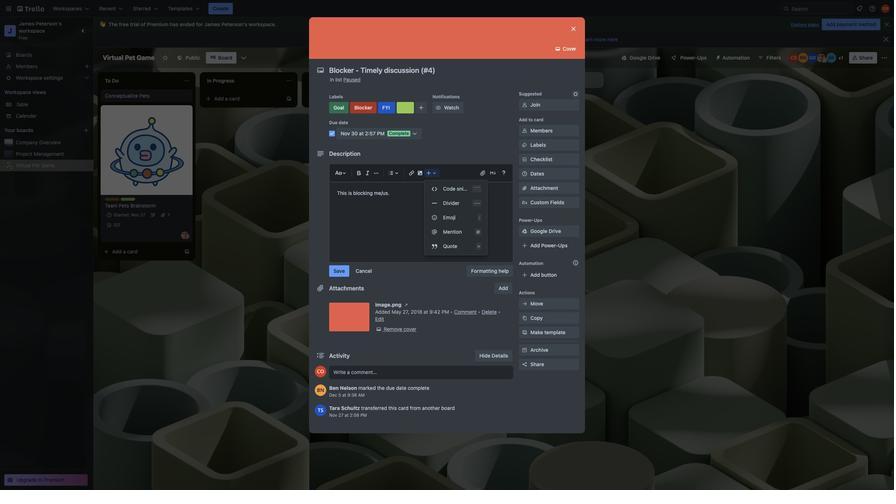 Task type: vqa. For each thing, say whether or not it's contained in the screenshot.
rightmost Terry Turtle (terryturtle) icon
no



Task type: describe. For each thing, give the bounding box(es) containing it.
your
[[4, 127, 15, 133]]

at inside tara schultz transferred this card from another board nov 27 at 2:58 pm
[[345, 413, 349, 418]]

suggested
[[519, 91, 542, 97]]

more formatting image
[[372, 169, 381, 178]]

method
[[859, 21, 876, 27]]

dec 5 at 9:38 am link
[[329, 393, 365, 398]]

virtual pet game link
[[16, 162, 89, 169]]

cancel button
[[352, 266, 376, 277]]

fields
[[550, 200, 564, 206]]

color: bold lime, title: none image
[[397, 102, 414, 114]]

button
[[541, 272, 557, 278]]

- inside blocker - timely discussion (#4) link
[[430, 99, 432, 105]]

1 horizontal spatial share button
[[849, 52, 878, 64]]

this
[[389, 406, 397, 412]]

add inside banner
[[827, 21, 836, 27]]

customize views image
[[240, 54, 247, 61]]

custom fields button
[[519, 199, 579, 206]]

0 horizontal spatial share button
[[519, 359, 579, 371]]

nov 27 at 2:58 pm link
[[329, 413, 367, 418]]

1 horizontal spatial ups
[[558, 243, 568, 249]]

1 vertical spatial automation
[[519, 261, 544, 266]]

is inside main content area, start typing to enter text. text field
[[348, 190, 352, 196]]

0 horizontal spatial date
[[339, 120, 348, 125]]

delete edit
[[375, 309, 497, 322]]

1 vertical spatial power-
[[519, 218, 534, 223]]

Write a comment text field
[[329, 366, 513, 379]]

0 notifications image
[[856, 4, 864, 13]]

make template
[[531, 330, 566, 336]]

pm inside tara schultz transferred this card from another board nov 27 at 2:58 pm
[[361, 413, 367, 418]]

image image
[[416, 169, 425, 178]]

to for add to card
[[529, 117, 533, 123]]

tara
[[329, 406, 340, 412]]

conceptualize
[[105, 93, 138, 99]]

discussion
[[450, 99, 475, 105]]

sm image inside cover link
[[554, 45, 562, 52]]

italic ⌘i image
[[363, 169, 372, 178]]

0 vertical spatial members link
[[0, 61, 93, 72]]

its
[[500, 36, 506, 42]]

0 horizontal spatial 27
[[140, 212, 145, 218]]

sm image for join
[[521, 101, 528, 109]]

peterson's inside banner
[[221, 21, 247, 27]]

james inside james peterson's workspace free
[[19, 20, 35, 27]]

workspace inside banner
[[249, 21, 275, 27]]

jeremy miller (jeremymiller198) image
[[826, 53, 836, 63]]

explore plans
[[791, 22, 819, 27]]

add payment method button
[[822, 19, 881, 30]]

blocker - timely discussion (#4)
[[411, 99, 486, 105]]

1 horizontal spatial color: red, title: "blocker" element
[[427, 95, 443, 100]]

table link
[[16, 101, 89, 108]]

👋
[[99, 21, 106, 27]]

1 horizontal spatial color: green, title: "goal" element
[[411, 95, 426, 100]]

@
[[476, 230, 480, 234]]

0 horizontal spatial ben nelson (bennelson96) image
[[315, 385, 326, 397]]

transferred
[[361, 406, 387, 412]]

at inside ben nelson marked the due date complete dec 5 at 9:38 am
[[342, 393, 346, 398]]

boards link
[[0, 49, 93, 61]]

0 horizontal spatial color: blue, title: "fyi" element
[[378, 102, 395, 114]]

code snippet image
[[430, 185, 439, 193]]

emoji image
[[430, 214, 439, 222]]

mention image
[[430, 228, 439, 237]]

editor toolbar toolbar
[[333, 168, 510, 255]]

checklist
[[531, 156, 553, 162]]

due
[[386, 385, 395, 391]]

link image
[[407, 169, 416, 178]]

attach and insert link image
[[480, 170, 487, 177]]

color: bold lime, title: "team task" element
[[121, 198, 143, 203]]

notifications
[[433, 94, 460, 100]]

power-ups button
[[666, 52, 711, 64]]

divider image
[[430, 199, 439, 208]]

sm image for automation
[[713, 52, 723, 62]]

0 horizontal spatial virtual pet game
[[16, 162, 55, 169]]

sm image for members
[[521, 127, 528, 134]]

due date
[[329, 120, 348, 125]]

move link
[[519, 298, 579, 310]]

pets for conceptualize
[[139, 93, 150, 99]]

cover
[[562, 46, 577, 52]]

Board name text field
[[99, 52, 158, 64]]

9:42
[[430, 309, 440, 315]]

management
[[34, 151, 64, 157]]

0 vertical spatial fyi
[[443, 95, 450, 100]]

join link
[[519, 99, 579, 111]]

formatting help link
[[467, 266, 513, 277]]

0 horizontal spatial color: green, title: "goal" element
[[329, 102, 349, 114]]

blocker for fyi
[[427, 95, 443, 100]]

brainstorm
[[130, 203, 156, 209]]

calendar link
[[16, 113, 89, 120]]

board link
[[206, 52, 237, 64]]

1 horizontal spatial christina overa (christinaovera) image
[[881, 4, 890, 13]]

blocker up nov 30 at 2:57 pm
[[354, 105, 372, 111]]

0 horizontal spatial game
[[41, 162, 55, 169]]

paused link
[[344, 77, 361, 83]]

1 vertical spatial google
[[531, 228, 548, 234]]

card inside tara schultz transferred this card from another board nov 27 at 2:58 pm
[[398, 406, 409, 412]]

overview
[[39, 139, 61, 146]]

james peterson (jamespeterson93) image
[[181, 231, 190, 240]]

wave image
[[99, 21, 106, 28]]

attachments
[[329, 285, 364, 292]]

view markdown image
[[490, 170, 497, 177]]

conceptualize pets
[[105, 93, 150, 99]]

timely
[[434, 99, 449, 105]]

1 horizontal spatial power-
[[541, 243, 558, 249]]

save
[[334, 268, 345, 274]]

james peterson (jamespeterson93) image
[[817, 53, 827, 63]]

comment link
[[454, 309, 477, 315]]

nov inside tara schultz transferred this card from another board nov 27 at 2:58 pm
[[329, 413, 337, 418]]

sm image for archive
[[521, 347, 528, 354]]

blocker - timely discussion (#4) link
[[411, 99, 495, 106]]

create from template… image
[[490, 182, 496, 187]]

can
[[470, 36, 479, 42]]

team for team task
[[121, 198, 132, 203]]

another
[[422, 406, 440, 412]]

2:58
[[350, 413, 359, 418]]

sm image for checklist
[[521, 156, 528, 163]]

dates button
[[519, 168, 579, 180]]

drive inside google drive button
[[648, 55, 660, 61]]

nov 30 at 2:57 pm
[[341, 130, 385, 137]]

at left 2:57
[[359, 130, 364, 137]]

watch button
[[433, 102, 464, 114]]

admins
[[451, 36, 469, 42]]

tara schultz (taraschultz7) image
[[315, 405, 326, 417]]

ended
[[180, 21, 195, 27]]

date inside ben nelson marked the due date complete dec 5 at 9:38 am
[[396, 385, 407, 391]]

1 vertical spatial christina overa (christinaovera) image
[[789, 53, 799, 63]]

google drive inside button
[[630, 55, 660, 61]]

template
[[545, 330, 566, 336]]

set
[[401, 36, 409, 42]]

1 horizontal spatial board
[[435, 36, 450, 42]]

share for share button to the right
[[859, 55, 873, 61]]

trial
[[130, 21, 140, 27]]

actions
[[519, 290, 535, 296]]

open information menu image
[[869, 5, 876, 12]]

0 horizontal spatial labels
[[329, 94, 343, 100]]

christina overa (christinaovera) image
[[315, 366, 326, 378]]

1 vertical spatial color: red, title: "blocker" element
[[350, 102, 377, 114]]

0
[[114, 223, 116, 228]]

delete
[[482, 309, 497, 315]]

game inside board name text field
[[137, 54, 155, 61]]

search image
[[784, 6, 789, 12]]

move
[[531, 301, 543, 307]]

started:
[[114, 212, 130, 218]]

0 vertical spatial ben nelson (bennelson96) image
[[798, 53, 808, 63]]

.
[[275, 21, 277, 27]]

conceptualize pets link
[[105, 92, 188, 100]]

members for topmost 'members' link
[[16, 63, 38, 69]]

Main content area, start typing to enter text. text field
[[337, 189, 505, 198]]

remove cover link
[[375, 326, 417, 333]]

27 inside tara schultz transferred this card from another board nov 27 at 2:58 pm
[[339, 413, 344, 418]]

0 vertical spatial pm
[[377, 130, 385, 137]]

2018
[[411, 309, 422, 315]]

power- inside button
[[681, 55, 698, 61]]

workspace views
[[4, 89, 46, 95]]

save button
[[329, 266, 349, 277]]

0 vertical spatial is
[[396, 36, 400, 42]]

plans
[[808, 22, 819, 27]]

am
[[358, 393, 365, 398]]

gary orlando (garyorlando) image
[[808, 53, 818, 63]]

1 down team pets brainstorm link at left top
[[168, 212, 170, 218]]

open help dialog image
[[500, 169, 508, 178]]

public.
[[417, 36, 434, 42]]

add button
[[494, 283, 513, 294]]

learn more here link
[[577, 36, 618, 42]]

1 right the jeremy miller (jeremymiller198) icon
[[841, 55, 844, 61]]

formatting
[[471, 268, 497, 274]]

nov inside checkbox
[[420, 109, 428, 114]]

sm image for labels
[[521, 142, 528, 149]]

list
[[335, 77, 342, 83]]

attachment
[[531, 185, 558, 191]]

add to card
[[519, 117, 544, 123]]

from
[[410, 406, 421, 412]]

0 horizontal spatial drive
[[549, 228, 561, 234]]

/
[[116, 223, 118, 228]]

peterson's inside james peterson's workspace free
[[36, 20, 62, 27]]

change
[[480, 36, 499, 42]]



Task type: locate. For each thing, give the bounding box(es) containing it.
labels down list
[[329, 94, 343, 100]]

2 vertical spatial ups
[[558, 243, 568, 249]]

1 horizontal spatial date
[[396, 385, 407, 391]]

drive up the add power-ups
[[549, 228, 561, 234]]

0 horizontal spatial board
[[218, 55, 232, 61]]

goal for the left color: green, title: "goal" element
[[334, 105, 344, 111]]

ups down the custom
[[534, 218, 542, 223]]

1 vertical spatial virtual
[[16, 162, 31, 169]]

0 horizontal spatial christina overa (christinaovera) image
[[789, 53, 799, 63]]

0 horizontal spatial members
[[16, 63, 38, 69]]

:
[[479, 215, 480, 220]]

1 vertical spatial to
[[529, 117, 533, 123]]

is left set
[[396, 36, 400, 42]]

1 horizontal spatial team
[[121, 198, 132, 203]]

code
[[443, 186, 456, 192]]

sm image right power-ups button
[[713, 52, 723, 62]]

nov 30
[[420, 109, 435, 114]]

27 down tara on the bottom left
[[339, 413, 344, 418]]

1 vertical spatial board
[[441, 406, 455, 412]]

1 horizontal spatial labels
[[531, 142, 546, 148]]

this for this is blocking me/us.
[[337, 190, 347, 196]]

sm image inside copy link
[[521, 315, 528, 322]]

0 horizontal spatial to
[[38, 477, 43, 484]]

james right for
[[204, 21, 220, 27]]

0 horizontal spatial google drive
[[531, 228, 561, 234]]

this down 'text styles' icon
[[337, 190, 347, 196]]

30 inside checkbox
[[429, 109, 435, 114]]

virtual down the
[[103, 54, 123, 61]]

0 vertical spatial power-
[[681, 55, 698, 61]]

0 vertical spatial pets
[[139, 93, 150, 99]]

sm image down edit link
[[375, 326, 382, 333]]

drive left power-ups button
[[648, 55, 660, 61]]

virtual inside board name text field
[[103, 54, 123, 61]]

has
[[170, 21, 178, 27]]

blocker fyi
[[427, 95, 450, 100]]

1 horizontal spatial google
[[630, 55, 647, 61]]

blocker up nov 30 checkbox
[[411, 99, 429, 105]]

1 horizontal spatial google drive
[[630, 55, 660, 61]]

team down "color: yellow, title: none" icon
[[105, 203, 117, 209]]

sm image for move
[[521, 301, 528, 308]]

date right the due
[[396, 385, 407, 391]]

0 horizontal spatial pets
[[119, 203, 129, 209]]

blocker up nov 30
[[427, 95, 443, 100]]

the
[[109, 21, 118, 27]]

ups inside button
[[698, 55, 707, 61]]

a for create from template… image to the right
[[327, 96, 330, 102]]

nov down due date
[[341, 130, 350, 137]]

sm image
[[554, 45, 562, 52], [521, 142, 528, 149], [521, 156, 528, 163], [403, 302, 410, 309], [375, 326, 382, 333]]

0 vertical spatial ups
[[698, 55, 707, 61]]

members down add to card
[[531, 128, 553, 134]]

0 horizontal spatial fyi
[[382, 105, 390, 111]]

to right upgrade
[[38, 477, 43, 484]]

j
[[8, 27, 12, 35]]

company overview link
[[16, 139, 89, 146]]

1 horizontal spatial pets
[[139, 93, 150, 99]]

None text field
[[326, 64, 563, 77]]

2 horizontal spatial ups
[[698, 55, 707, 61]]

date
[[339, 120, 348, 125], [396, 385, 407, 391]]

1 down blocker - timely discussion (#4) link
[[457, 109, 459, 114]]

the
[[377, 385, 385, 391]]

0 horizontal spatial james
[[19, 20, 35, 27]]

free
[[119, 21, 129, 27]]

team left task
[[121, 198, 132, 203]]

sm image for make template
[[521, 329, 528, 336]]

at
[[548, 36, 553, 42], [359, 130, 364, 137], [424, 309, 428, 315], [342, 393, 346, 398], [345, 413, 349, 418]]

sm image inside checklist link
[[521, 156, 528, 163]]

project management
[[16, 151, 64, 157]]

0 vertical spatial game
[[137, 54, 155, 61]]

virtual pet game down free
[[103, 54, 155, 61]]

0 horizontal spatial google
[[531, 228, 548, 234]]

a
[[225, 96, 228, 102], [327, 96, 330, 102], [429, 181, 432, 187], [123, 249, 126, 255]]

this inside main content area, start typing to enter text. text field
[[337, 190, 347, 196]]

9:38
[[348, 393, 357, 398]]

pet inside board name text field
[[125, 54, 135, 61]]

1 vertical spatial fyi
[[382, 105, 390, 111]]

of
[[141, 21, 146, 27]]

nov right color: bold lime, title: none image
[[420, 109, 428, 114]]

remove cover
[[384, 326, 417, 333]]

2 horizontal spatial create from template… image
[[388, 96, 394, 102]]

1 vertical spatial ups
[[534, 218, 542, 223]]

menu inside editor toolbar toolbar
[[425, 182, 487, 254]]

google drive button
[[618, 52, 665, 64]]

0 horizontal spatial share
[[531, 362, 544, 368]]

1 vertical spatial 27
[[339, 413, 344, 418]]

0 horizontal spatial automation
[[519, 261, 544, 266]]

to right set
[[410, 36, 416, 42]]

sm image left join
[[521, 101, 528, 109]]

virtual inside virtual pet game link
[[16, 162, 31, 169]]

Search field
[[789, 3, 852, 14]]

nelson
[[340, 385, 357, 391]]

create
[[213, 5, 229, 12]]

share left show menu image at the top
[[859, 55, 873, 61]]

add button button
[[519, 270, 579, 281]]

boards
[[17, 127, 33, 133]]

add payment method
[[827, 21, 876, 27]]

board inside tara schultz transferred this card from another board nov 27 at 2:58 pm
[[441, 406, 455, 412]]

marked
[[359, 385, 376, 391]]

a for left create from template… image
[[123, 249, 126, 255]]

sm image down add to card
[[521, 127, 528, 134]]

premium right upgrade
[[44, 477, 65, 484]]

mention
[[443, 229, 462, 235]]

at left any
[[548, 36, 553, 42]]

members link down boards
[[0, 61, 93, 72]]

color: red, title: "blocker" element up nov 30
[[427, 95, 443, 100]]

share for the left share button
[[531, 362, 544, 368]]

pet
[[125, 54, 135, 61], [32, 162, 40, 169]]

>
[[478, 244, 480, 249]]

30 left 2:57
[[351, 130, 358, 137]]

at left 9:42 at left bottom
[[424, 309, 428, 315]]

time.
[[564, 36, 577, 42]]

sm image inside 'members' link
[[521, 127, 528, 134]]

ups up add button button
[[558, 243, 568, 249]]

1 horizontal spatial is
[[396, 36, 400, 42]]

0 vertical spatial pet
[[125, 54, 135, 61]]

automation left filters button
[[723, 55, 750, 61]]

christina overa (christinaovera) image right open information menu icon
[[881, 4, 890, 13]]

mark due date as complete image
[[329, 131, 335, 137]]

members down boards
[[16, 63, 38, 69]]

2 vertical spatial power-
[[541, 243, 558, 249]]

1 vertical spatial pet
[[32, 162, 40, 169]]

pets right conceptualize
[[139, 93, 150, 99]]

sm image for google drive
[[521, 228, 528, 235]]

workspace inside james peterson's workspace free
[[19, 28, 45, 34]]

project
[[16, 151, 32, 157]]

sm image for remove cover
[[375, 326, 382, 333]]

lists image
[[387, 169, 395, 178]]

show menu image
[[881, 54, 888, 61]]

make
[[531, 330, 543, 336]]

sm image inside join link
[[521, 101, 528, 109]]

sm image up add power-ups link
[[521, 228, 528, 235]]

goal for rightmost color: green, title: "goal" element
[[411, 95, 421, 100]]

add a card button
[[203, 93, 283, 105], [305, 93, 385, 105], [407, 179, 487, 190], [101, 246, 181, 258]]

color: blue, title: "fyi" element
[[443, 95, 457, 100], [378, 102, 395, 114]]

0 horizontal spatial team
[[105, 203, 117, 209]]

sm image inside automation button
[[713, 52, 723, 62]]

0 vertical spatial color: blue, title: "fyi" element
[[443, 95, 457, 100]]

filters
[[767, 55, 781, 61]]

0 vertical spatial color: red, title: "blocker" element
[[427, 95, 443, 100]]

1 horizontal spatial this
[[368, 36, 379, 42]]

sm image
[[713, 52, 723, 62], [572, 91, 579, 98], [521, 101, 528, 109], [435, 104, 442, 111], [521, 127, 528, 134], [521, 228, 528, 235], [521, 301, 528, 308], [521, 315, 528, 322], [521, 329, 528, 336], [521, 347, 528, 354]]

30 for nov 30 at 2:57 pm
[[351, 130, 358, 137]]

bold ⌘b image
[[355, 169, 363, 178]]

blocking
[[353, 190, 373, 196]]

0 horizontal spatial peterson's
[[36, 20, 62, 27]]

board right another
[[441, 406, 455, 412]]

at right 5
[[342, 393, 346, 398]]

banner containing 👋
[[93, 17, 894, 32]]

this for this board is set to public. board admins can change its visibility setting at any time. learn more here
[[368, 36, 379, 42]]

sm image down actions at the right bottom
[[521, 301, 528, 308]]

2
[[118, 223, 120, 228]]

google inside button
[[630, 55, 647, 61]]

2 horizontal spatial pm
[[442, 309, 449, 315]]

1 vertical spatial workspace
[[19, 28, 45, 34]]

color: yellow, title: none image
[[105, 198, 119, 201]]

0 vertical spatial members
[[16, 63, 38, 69]]

Mark due date as complete checkbox
[[329, 131, 335, 137]]

game down "management"
[[41, 162, 55, 169]]

share down archive
[[531, 362, 544, 368]]

pet down project management
[[32, 162, 40, 169]]

1 right image
[[430, 165, 432, 170]]

0 horizontal spatial ups
[[534, 218, 542, 223]]

1 vertical spatial members link
[[519, 125, 579, 137]]

menu
[[425, 182, 487, 254]]

menu containing code snippet
[[425, 182, 487, 254]]

+
[[839, 55, 841, 61]]

started: nov 27
[[114, 212, 145, 218]]

1 horizontal spatial to
[[410, 36, 416, 42]]

0 horizontal spatial virtual
[[16, 162, 31, 169]]

pets
[[139, 93, 150, 99], [119, 203, 129, 209]]

premium right of
[[147, 21, 169, 27]]

drive
[[648, 55, 660, 61], [549, 228, 561, 234]]

sm image for copy
[[521, 315, 528, 322]]

christina overa (christinaovera) image left gary orlando (garyorlando) image
[[789, 53, 799, 63]]

color: blue, title: "fyi" element left color: bold lime, title: none image
[[378, 102, 395, 114]]

create from template… image
[[286, 96, 292, 102], [388, 96, 394, 102], [184, 249, 190, 255]]

automation up add button
[[519, 261, 544, 266]]

sm image for suggested
[[572, 91, 579, 98]]

1 vertical spatial drive
[[549, 228, 561, 234]]

1 horizontal spatial members link
[[519, 125, 579, 137]]

1 vertical spatial virtual pet game
[[16, 162, 55, 169]]

share button down archive link
[[519, 359, 579, 371]]

0 vertical spatial 30
[[429, 109, 435, 114]]

1 horizontal spatial 27
[[339, 413, 344, 418]]

team for team pets brainstorm
[[105, 203, 117, 209]]

0 horizontal spatial create from template… image
[[184, 249, 190, 255]]

ben nelson (bennelson96) image
[[798, 53, 808, 63], [315, 385, 326, 397]]

archive link
[[519, 345, 579, 356]]

0 vertical spatial board
[[435, 36, 450, 42]]

color: red, title: "blocker" element up nov 30 at 2:57 pm
[[350, 102, 377, 114]]

boards
[[16, 52, 32, 58]]

sm image left copy on the right bottom
[[521, 315, 528, 322]]

date right due
[[339, 120, 348, 125]]

calendar
[[16, 113, 37, 119]]

sm image left make
[[521, 329, 528, 336]]

labels link
[[519, 139, 579, 151]]

due
[[329, 120, 338, 125]]

your boards with 3 items element
[[4, 126, 73, 135]]

pets up started:
[[119, 203, 129, 209]]

members link up labels link
[[519, 125, 579, 137]]

sm image inside archive link
[[521, 347, 528, 354]]

1 horizontal spatial drive
[[648, 55, 660, 61]]

0 vertical spatial virtual pet game
[[103, 54, 155, 61]]

added
[[375, 309, 390, 315]]

30 down timely
[[429, 109, 435, 114]]

james peterson's workspace free
[[19, 20, 63, 41]]

dates
[[531, 171, 544, 177]]

sm image down the blocker fyi
[[435, 104, 442, 111]]

pm right 2:57
[[377, 130, 385, 137]]

1 vertical spatial premium
[[44, 477, 65, 484]]

game left star or unstar board image
[[137, 54, 155, 61]]

1 vertical spatial google drive
[[531, 228, 561, 234]]

0 horizontal spatial pm
[[361, 413, 367, 418]]

1 horizontal spatial share
[[859, 55, 873, 61]]

ben nelson (bennelson96) image left james peterson (jamespeterson93) icon
[[798, 53, 808, 63]]

1 vertical spatial pets
[[119, 203, 129, 209]]

virtual down project
[[16, 162, 31, 169]]

0 horizontal spatial workspace
[[19, 28, 45, 34]]

add board image
[[83, 128, 89, 133]]

help
[[499, 268, 509, 274]]

hide
[[480, 353, 491, 359]]

a for create from template… icon
[[429, 181, 432, 187]]

color: blue, title: "fyi" element up watch
[[443, 95, 457, 100]]

27,
[[403, 309, 409, 315]]

1 vertical spatial goal
[[334, 105, 344, 111]]

james inside banner
[[204, 21, 220, 27]]

pm
[[377, 130, 385, 137], [442, 309, 449, 315], [361, 413, 367, 418]]

for
[[196, 21, 203, 27]]

color: bold lime, title: none image
[[459, 95, 473, 97]]

at left 2:58
[[345, 413, 349, 418]]

0 horizontal spatial goal
[[334, 105, 344, 111]]

virtual pet game inside board name text field
[[103, 54, 155, 61]]

star or unstar board image
[[163, 55, 168, 61]]

pm right 2:58
[[361, 413, 367, 418]]

virtual
[[103, 54, 123, 61], [16, 162, 31, 169]]

to down join
[[529, 117, 533, 123]]

sm image left checklist
[[521, 156, 528, 163]]

premium inside banner
[[147, 21, 169, 27]]

0 vertical spatial labels
[[329, 94, 343, 100]]

sm image inside the make template link
[[521, 329, 528, 336]]

is left blocking
[[348, 190, 352, 196]]

sm image inside labels link
[[521, 142, 528, 149]]

1 horizontal spatial create from template… image
[[286, 96, 292, 102]]

automation button
[[713, 52, 754, 64]]

james up free
[[19, 20, 35, 27]]

1 vertical spatial pm
[[442, 309, 449, 315]]

goal up color: bold lime, title: none image
[[411, 95, 421, 100]]

custom fields
[[531, 200, 564, 206]]

1 vertical spatial share
[[531, 362, 544, 368]]

0 horizontal spatial premium
[[44, 477, 65, 484]]

0 horizontal spatial power-ups
[[519, 218, 542, 223]]

color: green, title: "goal" element
[[411, 95, 426, 100], [329, 102, 349, 114]]

color: green, title: "goal" element up nov 30 checkbox
[[411, 95, 426, 100]]

0 vertical spatial drive
[[648, 55, 660, 61]]

task
[[133, 198, 143, 203]]

text styles image
[[334, 169, 343, 178]]

goal inside color: green, title: "goal" element
[[334, 105, 344, 111]]

1 horizontal spatial members
[[531, 128, 553, 134]]

google
[[630, 55, 647, 61], [531, 228, 548, 234]]

peterson's down create button
[[221, 21, 247, 27]]

quote image
[[430, 242, 439, 251]]

goal up due date
[[334, 105, 344, 111]]

0 vertical spatial premium
[[147, 21, 169, 27]]

team pets brainstorm
[[105, 203, 156, 209]]

nov down team pets brainstorm
[[131, 212, 139, 218]]

this left set
[[368, 36, 379, 42]]

sm image inside watch button
[[435, 104, 442, 111]]

board left set
[[380, 36, 395, 42]]

pet down trial
[[125, 54, 135, 61]]

0 horizontal spatial 30
[[351, 130, 358, 137]]

1 vertical spatial color: blue, title: "fyi" element
[[378, 102, 395, 114]]

team task
[[121, 198, 143, 203]]

a for create from template… image to the middle
[[225, 96, 228, 102]]

sm image down any
[[554, 45, 562, 52]]

add button
[[531, 272, 557, 278]]

pm right 9:42 at left bottom
[[442, 309, 449, 315]]

board
[[435, 36, 450, 42], [218, 55, 232, 61]]

30 for nov 30
[[429, 109, 435, 114]]

ben nelson (bennelson96) image left dec
[[315, 385, 326, 397]]

banner
[[93, 17, 894, 32]]

0 horizontal spatial board
[[380, 36, 395, 42]]

power-ups inside button
[[681, 55, 707, 61]]

code snippet ```
[[443, 186, 480, 192]]

ups left automation button
[[698, 55, 707, 61]]

0 horizontal spatial is
[[348, 190, 352, 196]]

color: green, title: "goal" element up due date
[[329, 102, 349, 114]]

sm image up 27,
[[403, 302, 410, 309]]

0 vertical spatial share
[[859, 55, 873, 61]]

hide details
[[480, 353, 508, 359]]

Nov 30 checkbox
[[411, 107, 437, 116]]

paused
[[344, 77, 361, 83]]

blocker for -
[[411, 99, 429, 105]]

1 horizontal spatial color: blue, title: "fyi" element
[[443, 95, 457, 100]]

virtual pet game down project management
[[16, 162, 55, 169]]

sm image down add to card
[[521, 142, 528, 149]]

1 horizontal spatial fyi
[[443, 95, 450, 100]]

share button left show menu image at the top
[[849, 52, 878, 64]]

automation inside button
[[723, 55, 750, 61]]

1 horizontal spatial power-ups
[[681, 55, 707, 61]]

members for 'members' link to the bottom
[[531, 128, 553, 134]]

peterson's up boards link
[[36, 20, 62, 27]]

me/us.
[[374, 190, 390, 196]]

pets for team
[[119, 203, 129, 209]]

create button
[[209, 3, 233, 14]]

christina overa (christinaovera) image
[[881, 4, 890, 13], [789, 53, 799, 63]]

sm image for watch
[[435, 104, 442, 111]]

sm image inside move link
[[521, 301, 528, 308]]

sm image left archive
[[521, 347, 528, 354]]

2:57
[[365, 130, 376, 137]]

board right public.
[[435, 36, 450, 42]]

-
[[430, 99, 432, 105], [474, 201, 476, 206], [476, 201, 478, 206], [478, 201, 480, 206]]

0 horizontal spatial color: red, title: "blocker" element
[[350, 102, 377, 114]]

0 vertical spatial 27
[[140, 212, 145, 218]]

setting
[[529, 36, 547, 42]]

image.png
[[375, 302, 402, 308]]

1 vertical spatial ben nelson (bennelson96) image
[[315, 385, 326, 397]]

27 down brainstorm
[[140, 212, 145, 218]]

learn
[[580, 36, 593, 42]]

5
[[339, 393, 341, 398]]

upgrade to premium link
[[4, 475, 88, 486]]

company overview
[[16, 139, 61, 146]]

dec
[[329, 393, 337, 398]]

to for upgrade to premium
[[38, 477, 43, 484]]

primary element
[[0, 0, 894, 17]]

sm image up join link
[[572, 91, 579, 98]]

board left customize views 'image' at the top left of page
[[218, 55, 232, 61]]

1 horizontal spatial game
[[137, 54, 155, 61]]

color: red, title: "blocker" element
[[427, 95, 443, 100], [350, 102, 377, 114]]

0 vertical spatial power-ups
[[681, 55, 707, 61]]

0 vertical spatial this
[[368, 36, 379, 42]]

nov down tara on the bottom left
[[329, 413, 337, 418]]

checklist link
[[519, 154, 579, 165]]

labels up checklist
[[531, 142, 546, 148]]



